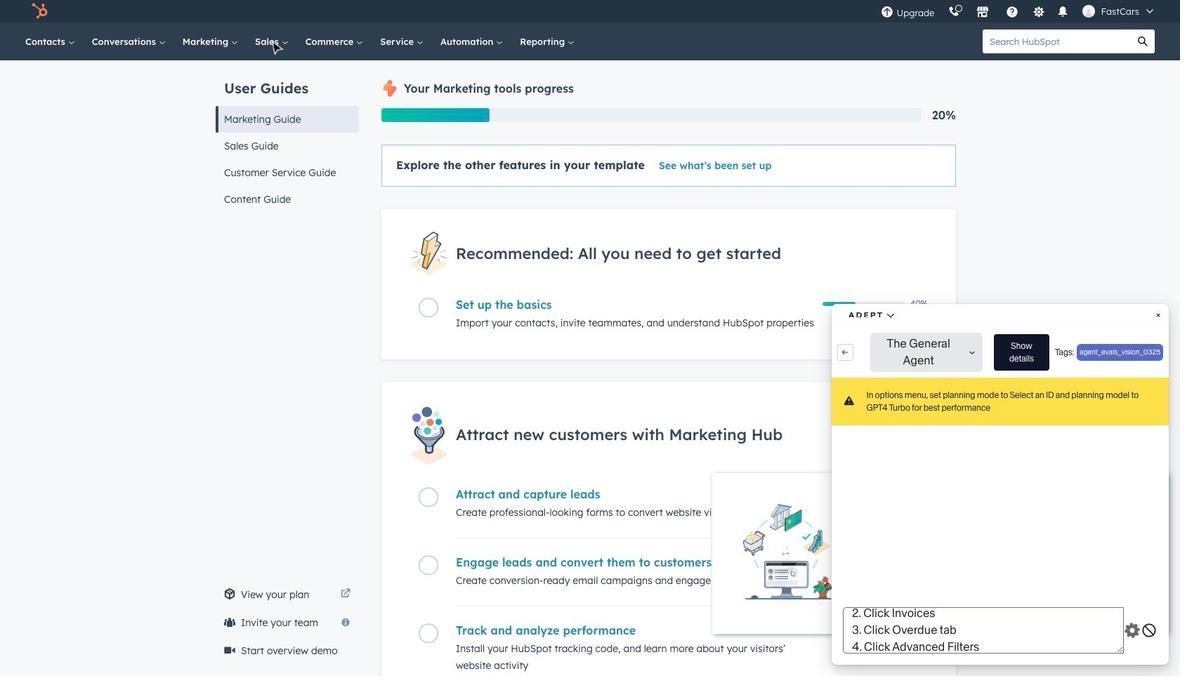 Task type: vqa. For each thing, say whether or not it's contained in the screenshot.
Search HubSpot "search field"
yes



Task type: describe. For each thing, give the bounding box(es) containing it.
marketplaces image
[[977, 6, 990, 19]]

Search HubSpot search field
[[983, 30, 1132, 53]]



Task type: locate. For each thing, give the bounding box(es) containing it.
progress bar
[[382, 108, 490, 122]]

[object object] complete progress bar
[[823, 302, 856, 307]]

menu
[[875, 0, 1164, 22]]

link opens in a new window image
[[341, 587, 351, 604], [341, 590, 351, 600]]

christina overa image
[[1083, 5, 1096, 18]]

1 link opens in a new window image from the top
[[341, 587, 351, 604]]

2 link opens in a new window image from the top
[[341, 590, 351, 600]]

user guides element
[[216, 60, 359, 213]]



